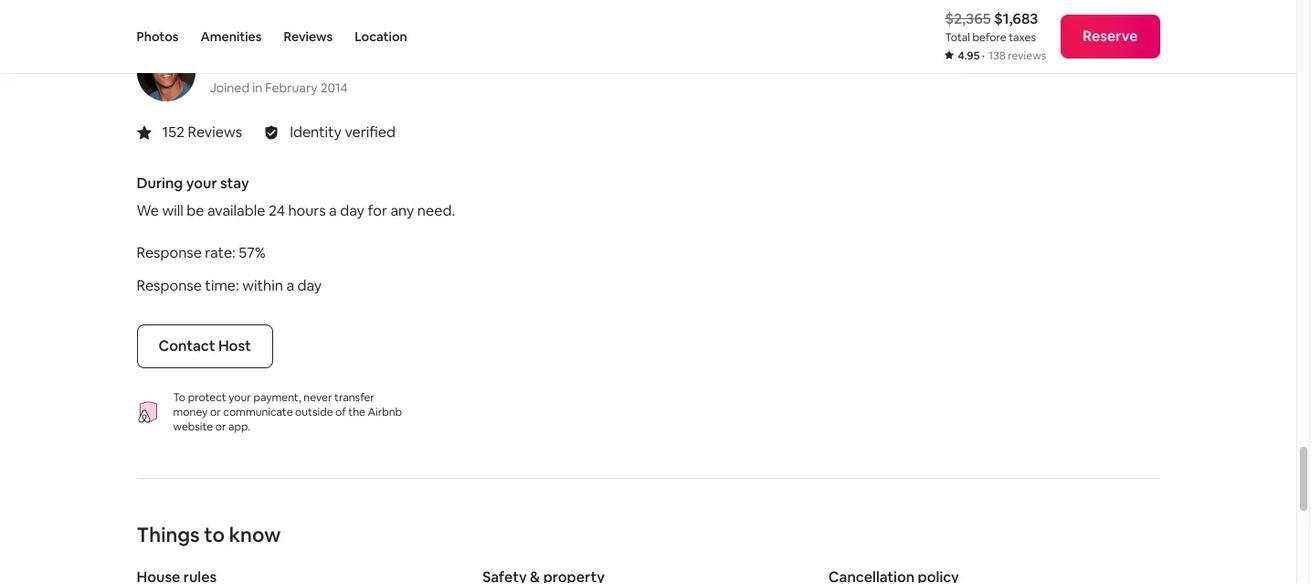 Task type: describe. For each thing, give the bounding box(es) containing it.
communicate
[[223, 405, 293, 419]]

reserve
[[1083, 27, 1138, 46]]

money
[[173, 405, 208, 419]]

identity
[[290, 122, 342, 141]]

joined in february 2014
[[210, 79, 348, 96]]

contact host
[[159, 336, 251, 355]]

before
[[973, 30, 1007, 45]]

reviews
[[1008, 48, 1047, 63]]

152 reviews
[[162, 122, 242, 141]]

available
[[207, 201, 265, 220]]

: for response time
[[236, 276, 239, 295]]

will
[[162, 201, 183, 220]]

need.
[[417, 201, 455, 220]]

4.95 · 138 reviews
[[958, 48, 1047, 63]]

location button
[[355, 0, 407, 73]]

your inside to protect your payment, never transfer money or communicate outside of the airbnb website or app.
[[229, 390, 251, 405]]

$1,683
[[994, 9, 1039, 28]]

protect
[[188, 390, 226, 405]]

time
[[205, 276, 236, 295]]

for
[[368, 201, 387, 220]]

be
[[187, 201, 204, 220]]

152
[[162, 122, 185, 141]]

contact host link
[[137, 324, 273, 368]]

4.95
[[958, 48, 980, 63]]

app.
[[228, 419, 250, 434]]

never
[[304, 390, 332, 405]]

things
[[137, 522, 200, 547]]

website
[[173, 419, 213, 434]]

0 horizontal spatial day
[[297, 276, 322, 295]]

we
[[137, 201, 159, 220]]

total
[[945, 30, 970, 45]]

$2,365 $1,683 total before taxes
[[945, 9, 1039, 45]]

1 vertical spatial a
[[286, 276, 294, 295]]

outside
[[295, 405, 333, 419]]

of
[[335, 405, 346, 419]]

to protect your payment, never transfer money or communicate outside of the airbnb website or app.
[[173, 390, 402, 434]]

response time : within a day
[[137, 276, 322, 295]]

response rate : 57%
[[137, 243, 265, 262]]



Task type: locate. For each thing, give the bounding box(es) containing it.
: left within
[[236, 276, 239, 295]]

:
[[232, 243, 236, 262], [236, 276, 239, 295]]

know
[[229, 522, 281, 547]]

day inside during your stay we will be available 24 hours a day for any need.
[[340, 201, 365, 220]]

1 horizontal spatial reviews
[[284, 28, 333, 45]]

57%
[[239, 243, 265, 262]]

hours
[[288, 201, 326, 220]]

1 vertical spatial response
[[137, 276, 202, 295]]

1 horizontal spatial day
[[340, 201, 365, 220]]

your up app.
[[229, 390, 251, 405]]

rate
[[205, 243, 232, 262]]

138
[[989, 48, 1006, 63]]

0 vertical spatial reviews
[[284, 28, 333, 45]]

a right hours
[[329, 201, 337, 220]]

during your stay we will be available 24 hours a day for any need.
[[137, 173, 455, 220]]

0 vertical spatial day
[[340, 201, 365, 220]]

reserve button
[[1061, 15, 1160, 58]]

response for response time
[[137, 276, 202, 295]]

in
[[252, 79, 263, 96]]

day right within
[[297, 276, 322, 295]]

during
[[137, 173, 183, 193]]

photos
[[137, 28, 179, 45]]

0 vertical spatial :
[[232, 243, 236, 262]]

or right money
[[210, 405, 221, 419]]

transfer
[[335, 390, 375, 405]]

response down response rate : 57%
[[137, 276, 202, 295]]

1 vertical spatial :
[[236, 276, 239, 295]]

the
[[349, 405, 366, 419]]

0 vertical spatial a
[[329, 201, 337, 220]]

day left for
[[340, 201, 365, 220]]

·
[[982, 48, 985, 63]]

verified
[[345, 122, 396, 141]]

1 response from the top
[[137, 243, 202, 262]]

0 horizontal spatial reviews
[[188, 122, 242, 141]]

a right within
[[286, 276, 294, 295]]

contact
[[159, 336, 215, 355]]

airbnb
[[368, 405, 402, 419]]

: left 57%
[[232, 243, 236, 262]]

0 horizontal spatial a
[[286, 276, 294, 295]]

: for response rate
[[232, 243, 236, 262]]

things to know
[[137, 522, 281, 547]]

to
[[173, 390, 186, 405]]

response
[[137, 243, 202, 262], [137, 276, 202, 295]]

response down will
[[137, 243, 202, 262]]

reviews
[[284, 28, 333, 45], [188, 122, 242, 141]]

2014
[[320, 79, 348, 96]]

your inside during your stay we will be available 24 hours a day for any need.
[[186, 173, 217, 193]]

a inside during your stay we will be available 24 hours a day for any need.
[[329, 201, 337, 220]]

day
[[340, 201, 365, 220], [297, 276, 322, 295]]

host
[[218, 336, 251, 355]]

a
[[329, 201, 337, 220], [286, 276, 294, 295]]

amenities button
[[201, 0, 262, 73]]

your up "be"
[[186, 173, 217, 193]]

to
[[204, 522, 225, 547]]

location
[[355, 28, 407, 45]]

1 vertical spatial day
[[297, 276, 322, 295]]

2 response from the top
[[137, 276, 202, 295]]

reviews button
[[284, 0, 333, 73]]

february
[[265, 79, 318, 96]]

1 horizontal spatial a
[[329, 201, 337, 220]]

photos button
[[137, 0, 179, 73]]

reviews right the 152 at the top left
[[188, 122, 242, 141]]

stay
[[220, 173, 249, 193]]

$2,365
[[945, 9, 991, 28]]

payment,
[[254, 390, 301, 405]]

response for response rate
[[137, 243, 202, 262]]

identity verified
[[290, 122, 396, 141]]

1 vertical spatial reviews
[[188, 122, 242, 141]]

0 vertical spatial your
[[186, 173, 217, 193]]

0 horizontal spatial your
[[186, 173, 217, 193]]

reviews up february
[[284, 28, 333, 45]]

within
[[242, 276, 283, 295]]

1 horizontal spatial your
[[229, 390, 251, 405]]

taxes
[[1009, 30, 1036, 45]]

or left app.
[[215, 419, 226, 434]]

1 vertical spatial your
[[229, 390, 251, 405]]

your
[[186, 173, 217, 193], [229, 390, 251, 405]]

24
[[269, 201, 285, 220]]

joined
[[210, 79, 250, 96]]

any
[[391, 201, 414, 220]]

or
[[210, 405, 221, 419], [215, 419, 226, 434]]

learn more about the host, francesco. image
[[137, 43, 195, 101], [137, 43, 195, 101]]

amenities
[[201, 28, 262, 45]]

0 vertical spatial response
[[137, 243, 202, 262]]



Task type: vqa. For each thing, say whether or not it's contained in the screenshot.
CONTACT HOST link
yes



